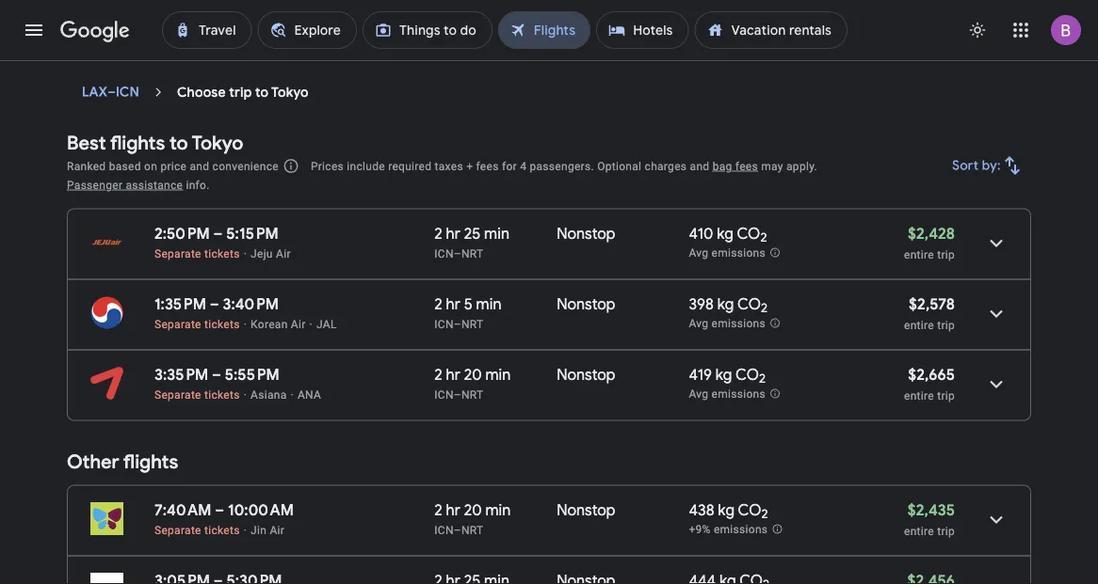Task type: locate. For each thing, give the bounding box(es) containing it.
other flights
[[67, 451, 178, 475]]

co inside 398 kg co 2
[[737, 295, 761, 314]]

0 vertical spatial 2 hr 20 min icn – nrt
[[434, 365, 511, 402]]

Arrival time: 5:55 PM. text field
[[225, 365, 279, 385]]

co right 419
[[735, 365, 759, 385]]

3 separate from the top
[[154, 388, 201, 402]]

min for 410
[[484, 224, 509, 243]]

 image
[[244, 247, 247, 260], [244, 388, 247, 402], [244, 524, 247, 537]]

1 nonstop from the top
[[557, 224, 615, 243]]

leaves incheon international airport at 2:50 pm on thursday, november 16 and arrives at narita international airport at 5:15 pm on thursday, november 16. element
[[154, 224, 278, 243]]

avg down 410
[[689, 247, 708, 260]]

3:40 pm
[[223, 295, 279, 314]]

co inside 438 kg co 2
[[738, 501, 761, 520]]

hr for 5:15 pm
[[446, 224, 460, 243]]

nonstop flight. element for 419
[[557, 365, 615, 388]]

entire
[[904, 248, 934, 261], [904, 319, 934, 332], [904, 389, 934, 403], [904, 525, 934, 538]]

10:00 am
[[228, 501, 294, 520]]

emissions down 410 kg co 2
[[712, 247, 766, 260]]

separate tickets down departure time: 1:35 pm. text box on the left bottom of page
[[154, 318, 240, 331]]

sort by:
[[952, 157, 1001, 174]]

air right jin
[[270, 524, 285, 537]]

change appearance image
[[955, 8, 1000, 53]]

flight details. leaves incheon international airport at 3:35 pm on thursday, november 16 and arrives at narita international airport at 5:55 pm on thursday, november 16. image
[[974, 362, 1019, 407]]

0 vertical spatial flights
[[110, 131, 165, 155]]

2 nonstop from the top
[[557, 295, 615, 314]]

0 horizontal spatial fees
[[476, 160, 499, 173]]

avg emissions down 419 kg co 2
[[689, 388, 766, 401]]

jeju air
[[251, 247, 291, 260]]

1  image from the top
[[244, 247, 247, 260]]

4 separate tickets from the top
[[154, 524, 240, 537]]

2 separate from the top
[[154, 318, 201, 331]]

kg inside 419 kg co 2
[[716, 365, 732, 385]]

0 vertical spatial total duration 2 hr 25 min. element
[[434, 224, 557, 246]]

3 hr from the top
[[446, 365, 460, 385]]

1 tickets from the top
[[204, 247, 240, 260]]

1 avg emissions from the top
[[689, 247, 766, 260]]

trip down 2428 us dollars 'text field'
[[937, 248, 955, 261]]

all filters
[[103, 6, 158, 23]]

entire for $2,578
[[904, 319, 934, 332]]

hr for 5:55 pm
[[446, 365, 460, 385]]

0 vertical spatial avg emissions
[[689, 247, 766, 260]]

and left bag
[[690, 160, 709, 173]]

2 inside 2 hr 5 min icn – nrt
[[434, 295, 442, 314]]

flight details. leaves incheon international airport at 1:35 pm on thursday, november 16 and arrives at narita international airport at 3:40 pm on thursday, november 16. image
[[974, 291, 1019, 337]]

– inside 2 hr 25 min icn – nrt
[[454, 247, 461, 260]]

co up +9% emissions
[[738, 501, 761, 520]]

avg emissions
[[689, 247, 766, 260], [689, 318, 766, 331], [689, 388, 766, 401]]

total duration 2 hr 25 min. element
[[434, 224, 557, 246], [434, 572, 557, 585]]

3 nonstop flight. element from the top
[[557, 365, 615, 388]]

1 horizontal spatial tokyo
[[271, 84, 309, 101]]

airlines button
[[267, 0, 357, 29]]

0 vertical spatial total duration 2 hr 20 min. element
[[434, 365, 557, 388]]

kg inside 438 kg co 2
[[718, 501, 735, 520]]

1 separate from the top
[[154, 247, 201, 260]]

Arrival time: 5:15 PM. text field
[[226, 224, 278, 243]]

1 vertical spatial flights
[[123, 451, 178, 475]]

tokyo
[[271, 84, 309, 101], [192, 131, 243, 155]]

2 fees from the left
[[735, 160, 758, 173]]

0 vertical spatial 20
[[464, 365, 482, 385]]

separate for 3:35 pm
[[154, 388, 201, 402]]

min inside 2 hr 25 min icn – nrt
[[484, 224, 509, 243]]

entire inside $2,578 entire trip
[[904, 319, 934, 332]]

icn
[[116, 84, 139, 101], [434, 247, 454, 260], [434, 318, 454, 331], [434, 388, 454, 402], [434, 524, 454, 537]]

3 nonstop from the top
[[557, 365, 615, 385]]

co inside 419 kg co 2
[[735, 365, 759, 385]]

separate tickets down 2:50 pm text box
[[154, 247, 240, 260]]

2 hr from the top
[[446, 295, 460, 314]]

separate down departure time: 1:35 pm. text box on the left bottom of page
[[154, 318, 201, 331]]

1 separate tickets from the top
[[154, 247, 240, 260]]

tickets down leaves incheon international airport at 2:50 pm on thursday, november 16 and arrives at narita international airport at 5:15 pm on thursday, november 16. element
[[204, 247, 240, 260]]

1 horizontal spatial fees
[[735, 160, 758, 173]]

3 tickets from the top
[[204, 388, 240, 402]]

trip inside $2,435 entire trip
[[937, 525, 955, 538]]

total duration 2 hr 20 min. element for 438
[[434, 501, 557, 523]]

taxes
[[435, 160, 463, 173]]

0 vertical spatial air
[[276, 247, 291, 260]]

0 vertical spatial to
[[255, 84, 269, 101]]

1:35 pm
[[154, 295, 206, 314]]

entire inside $2,435 entire trip
[[904, 525, 934, 538]]

1 vertical spatial avg
[[689, 318, 708, 331]]

passengers.
[[530, 160, 594, 173]]

2 20 from the top
[[464, 501, 482, 520]]

entire inside $2,665 entire trip
[[904, 389, 934, 403]]

avg down 419
[[689, 388, 708, 401]]

co for 398
[[737, 295, 761, 314]]

air for 1:35 pm – 3:40 pm
[[291, 318, 306, 331]]

emissions for 438
[[714, 524, 768, 537]]

1 hr from the top
[[446, 224, 460, 243]]

 image down 5:55 pm
[[244, 388, 247, 402]]

1 nrt from the top
[[461, 247, 484, 260]]

2 2 hr 20 min icn – nrt from the top
[[434, 501, 511, 537]]

entire down $2,665
[[904, 389, 934, 403]]

to
[[255, 84, 269, 101], [169, 131, 188, 155]]

2435 US dollars text field
[[908, 501, 955, 520]]

emissions for 419
[[712, 388, 766, 401]]

entire for $2,665
[[904, 389, 934, 403]]

kg right 398
[[717, 295, 734, 314]]

kg for 410
[[717, 224, 733, 243]]

5 nonstop flight. element from the top
[[557, 572, 615, 585]]

passenger assistance button
[[67, 178, 183, 192]]

1 total duration 2 hr 25 min. element from the top
[[434, 224, 557, 246]]

2 avg from the top
[[689, 318, 708, 331]]

20
[[464, 365, 482, 385], [464, 501, 482, 520]]

2578 US dollars text field
[[909, 295, 955, 314]]

4
[[520, 160, 527, 173]]

Arrival time: 10:00 AM. text field
[[228, 501, 294, 520]]

hr inside 2 hr 25 min icn – nrt
[[446, 224, 460, 243]]

co inside 410 kg co 2
[[737, 224, 760, 243]]

0 vertical spatial  image
[[244, 247, 247, 260]]

trip for 438
[[937, 525, 955, 538]]

lax – icn
[[82, 84, 139, 101]]

include
[[347, 160, 385, 173]]

2 separate tickets from the top
[[154, 318, 240, 331]]

2 hr 20 min icn – nrt
[[434, 365, 511, 402], [434, 501, 511, 537]]

1 avg from the top
[[689, 247, 708, 260]]

filters
[[121, 6, 158, 23]]

air left the jal
[[291, 318, 306, 331]]

emissions down 398 kg co 2
[[712, 318, 766, 331]]

total duration 2 hr 20 min. element
[[434, 365, 557, 388], [434, 501, 557, 523]]

price
[[160, 160, 187, 173]]

entire down $2,435 text field
[[904, 525, 934, 538]]

419 kg co 2
[[689, 365, 766, 387]]

main content
[[67, 75, 1031, 585]]

emissions down 438 kg co 2
[[714, 524, 768, 537]]

+9% emissions
[[689, 524, 768, 537]]

min for 438
[[485, 501, 511, 520]]

jin
[[251, 524, 267, 537]]

nonstop flight. element
[[557, 224, 615, 246], [557, 295, 615, 317], [557, 365, 615, 388], [557, 501, 615, 523], [557, 572, 615, 585]]

charges
[[645, 160, 687, 173]]

1 vertical spatial tokyo
[[192, 131, 243, 155]]

1 total duration 2 hr 20 min. element from the top
[[434, 365, 557, 388]]

2456 US dollars text field
[[907, 572, 955, 585]]

avg emissions down 398 kg co 2
[[689, 318, 766, 331]]

398 kg co 2
[[689, 295, 768, 317]]

0 vertical spatial tokyo
[[271, 84, 309, 101]]

$2,435 entire trip
[[904, 501, 955, 538]]

0 horizontal spatial tokyo
[[192, 131, 243, 155]]

2 tickets from the top
[[204, 318, 240, 331]]

entire down 2428 us dollars 'text field'
[[904, 248, 934, 261]]

1 vertical spatial total duration 2 hr 20 min. element
[[434, 501, 557, 523]]

4 nrt from the top
[[461, 524, 484, 537]]

co for 419
[[735, 365, 759, 385]]

kg inside 410 kg co 2
[[717, 224, 733, 243]]

hr for 3:40 pm
[[446, 295, 460, 314]]

other
[[67, 451, 119, 475]]

and right price
[[190, 160, 209, 173]]

kg right 419
[[716, 365, 732, 385]]

3 separate tickets from the top
[[154, 388, 240, 402]]

438 kg co 2
[[689, 501, 768, 523]]

2 vertical spatial avg
[[689, 388, 708, 401]]

4 separate from the top
[[154, 524, 201, 537]]

price button
[[446, 0, 521, 29]]

tokyo up learn more about ranking image
[[271, 84, 309, 101]]

nonstop
[[557, 224, 615, 243], [557, 295, 615, 314], [557, 365, 615, 385], [557, 501, 615, 520]]

trip
[[229, 84, 252, 101], [937, 248, 955, 261], [937, 319, 955, 332], [937, 389, 955, 403], [937, 525, 955, 538]]

to for trip
[[255, 84, 269, 101]]

1 vertical spatial air
[[291, 318, 306, 331]]

 image for 10:00 am
[[244, 524, 247, 537]]

tokyo up convenience
[[192, 131, 243, 155]]

$2,428
[[908, 224, 955, 243]]

$2,665
[[908, 365, 955, 385]]

price
[[457, 6, 489, 23]]

1 and from the left
[[190, 160, 209, 173]]

2:50 pm
[[154, 224, 210, 243]]

20 for 3:35 pm – 5:55 pm
[[464, 365, 482, 385]]

trip inside $2,665 entire trip
[[937, 389, 955, 403]]

duration button
[[906, 0, 1004, 29]]

2 entire from the top
[[904, 319, 934, 332]]

separate
[[154, 247, 201, 260], [154, 318, 201, 331], [154, 388, 201, 402], [154, 524, 201, 537]]

stops
[[192, 6, 227, 23]]

2 nrt from the top
[[461, 318, 484, 331]]

tickets down 1:35 pm – 3:40 pm
[[204, 318, 240, 331]]

0 vertical spatial avg
[[689, 247, 708, 260]]

hr inside 2 hr 5 min icn – nrt
[[446, 295, 460, 314]]

2 inside 419 kg co 2
[[759, 371, 766, 387]]

fees right bag
[[735, 160, 758, 173]]

co for 410
[[737, 224, 760, 243]]

apply.
[[786, 160, 817, 173]]

trip right 'choose'
[[229, 84, 252, 101]]

2 nonstop flight. element from the top
[[557, 295, 615, 317]]

Arrival time: 5:30 PM. text field
[[226, 572, 282, 585]]

None search field
[[67, 0, 1031, 60]]

trip down $2,578
[[937, 319, 955, 332]]

avg
[[689, 247, 708, 260], [689, 318, 708, 331], [689, 388, 708, 401]]

to up price
[[169, 131, 188, 155]]

air right jeju
[[276, 247, 291, 260]]

2 vertical spatial air
[[270, 524, 285, 537]]

co right 410
[[737, 224, 760, 243]]

leaves incheon international airport at 1:35 pm on thursday, november 16 and arrives at narita international airport at 3:40 pm on thursday, november 16. element
[[154, 295, 279, 314]]

kg up +9% emissions
[[718, 501, 735, 520]]

 image
[[244, 318, 247, 331]]

1 20 from the top
[[464, 365, 482, 385]]

separate for 2:50 pm
[[154, 247, 201, 260]]

 image left jeju
[[244, 247, 247, 260]]

bags
[[376, 6, 406, 23]]

flights right other
[[123, 451, 178, 475]]

and
[[190, 160, 209, 173], [690, 160, 709, 173]]

and inside prices include required taxes + fees for 4 passengers. optional charges and bag fees may apply. passenger assistance
[[690, 160, 709, 173]]

trip for 410
[[937, 248, 955, 261]]

to right 'choose'
[[255, 84, 269, 101]]

–
[[108, 84, 116, 101], [213, 224, 223, 243], [454, 247, 461, 260], [210, 295, 219, 314], [454, 318, 461, 331], [212, 365, 221, 385], [454, 388, 461, 402], [215, 501, 224, 520], [454, 524, 461, 537]]

1 nonstop flight. element from the top
[[557, 224, 615, 246]]

2  image from the top
[[244, 388, 247, 402]]

2 vertical spatial avg emissions
[[689, 388, 766, 401]]

4 nonstop flight. element from the top
[[557, 501, 615, 523]]

1 vertical spatial  image
[[244, 388, 247, 402]]

3  image from the top
[[244, 524, 247, 537]]

2 total duration 2 hr 20 min. element from the top
[[434, 501, 557, 523]]

total duration 2 hr 5 min. element
[[434, 295, 557, 317]]

0 horizontal spatial to
[[169, 131, 188, 155]]

by:
[[982, 157, 1001, 174]]

trip for 398
[[937, 319, 955, 332]]

nrt inside 2 hr 25 min icn – nrt
[[461, 247, 484, 260]]

hr for 10:00 am
[[446, 501, 460, 520]]

trip down $2,435 text field
[[937, 525, 955, 538]]

tickets down 7:40 am – 10:00 am
[[204, 524, 240, 537]]

25
[[464, 224, 481, 243]]

2 inside 438 kg co 2
[[761, 507, 768, 523]]

1 vertical spatial 2 hr 20 min icn – nrt
[[434, 501, 511, 537]]

1 2 hr 20 min icn – nrt from the top
[[434, 365, 511, 402]]

3 nrt from the top
[[461, 388, 484, 402]]

$2,428 entire trip
[[904, 224, 955, 261]]

avg for 419
[[689, 388, 708, 401]]

1 vertical spatial total duration 2 hr 25 min. element
[[434, 572, 557, 585]]

kg right 410
[[717, 224, 733, 243]]

3 avg emissions from the top
[[689, 388, 766, 401]]

1 horizontal spatial and
[[690, 160, 709, 173]]

separate down 7:40 am text field
[[154, 524, 201, 537]]

min for 419
[[485, 365, 511, 385]]

3 entire from the top
[[904, 389, 934, 403]]

ranked
[[67, 160, 106, 173]]

nonstop flight. element for 398
[[557, 295, 615, 317]]

1 vertical spatial 20
[[464, 501, 482, 520]]

air
[[276, 247, 291, 260], [291, 318, 306, 331], [270, 524, 285, 537]]

2 and from the left
[[690, 160, 709, 173]]

0 horizontal spatial and
[[190, 160, 209, 173]]

2 hr 20 min icn – nrt for 5:55 pm
[[434, 365, 511, 402]]

emissions down 419 kg co 2
[[712, 388, 766, 401]]

leaves incheon international airport at 3:05 pm on thursday, november 16 and arrives at narita international airport at 5:30 pm on thursday, november 16. element
[[154, 572, 282, 585]]

lax
[[82, 84, 108, 101]]

1 horizontal spatial to
[[255, 84, 269, 101]]

trip down $2,665
[[937, 389, 955, 403]]

icn inside 2 hr 5 min icn – nrt
[[434, 318, 454, 331]]

avg down 398
[[689, 318, 708, 331]]

entire down $2,578
[[904, 319, 934, 332]]

flights up based
[[110, 131, 165, 155]]

2 hr 20 min icn – nrt for 10:00 am
[[434, 501, 511, 537]]

kg inside 398 kg co 2
[[717, 295, 734, 314]]

emissions
[[712, 247, 766, 260], [712, 318, 766, 331], [712, 388, 766, 401], [714, 524, 768, 537]]

trip inside $2,578 entire trip
[[937, 319, 955, 332]]

trip for 419
[[937, 389, 955, 403]]

airports
[[817, 6, 867, 23]]

4 hr from the top
[[446, 501, 460, 520]]

 image left jin
[[244, 524, 247, 537]]

2 total duration 2 hr 25 min. element from the top
[[434, 572, 557, 585]]

nrt
[[461, 247, 484, 260], [461, 318, 484, 331], [461, 388, 484, 402], [461, 524, 484, 537]]

fees
[[476, 160, 499, 173], [735, 160, 758, 173]]

tickets for 3:40 pm
[[204, 318, 240, 331]]

1 entire from the top
[[904, 248, 934, 261]]

4 nonstop from the top
[[557, 501, 615, 520]]

asiana
[[251, 388, 287, 402]]

tickets down leaves incheon international airport at 3:35 pm on thursday, november 16 and arrives at narita international airport at 5:55 pm on thursday, november 16. "element" at left
[[204, 388, 240, 402]]

3 avg from the top
[[689, 388, 708, 401]]

entire inside $2,428 entire trip
[[904, 248, 934, 261]]

all filters button
[[67, 0, 173, 29]]

trip inside $2,428 entire trip
[[937, 248, 955, 261]]

icn inside 2 hr 25 min icn – nrt
[[434, 247, 454, 260]]

co right 398
[[737, 295, 761, 314]]

1 vertical spatial to
[[169, 131, 188, 155]]

2 avg emissions from the top
[[689, 318, 766, 331]]

min inside 2 hr 5 min icn – nrt
[[476, 295, 501, 314]]

– inside 2 hr 5 min icn – nrt
[[454, 318, 461, 331]]

icn for 2:50 pm – 5:15 pm
[[434, 247, 454, 260]]

nrt inside 2 hr 5 min icn – nrt
[[461, 318, 484, 331]]

fees right +
[[476, 160, 499, 173]]

Departure time: 3:35 PM. text field
[[154, 365, 208, 385]]

Departure time: 2:50 PM. text field
[[154, 224, 210, 243]]

2 vertical spatial  image
[[244, 524, 247, 537]]

passenger
[[67, 178, 123, 192]]

avg emissions down 410 kg co 2
[[689, 247, 766, 260]]

convenience
[[212, 160, 279, 173]]

separate tickets down 3:35 pm
[[154, 388, 240, 402]]

co
[[737, 224, 760, 243], [737, 295, 761, 314], [735, 365, 759, 385], [738, 501, 761, 520]]

1 vertical spatial avg emissions
[[689, 318, 766, 331]]

leaves incheon international airport at 3:35 pm on thursday, november 16 and arrives at narita international airport at 5:55 pm on thursday, november 16. element
[[154, 365, 279, 385]]

separate tickets down 7:40 am
[[154, 524, 240, 537]]

4 tickets from the top
[[204, 524, 240, 537]]

separate down 3:35 pm
[[154, 388, 201, 402]]

avg emissions for 410
[[689, 247, 766, 260]]

avg for 410
[[689, 247, 708, 260]]

separate down 2:50 pm text box
[[154, 247, 201, 260]]

2:50 pm – 5:15 pm
[[154, 224, 278, 243]]

4 entire from the top
[[904, 525, 934, 538]]

learn more about ranking image
[[282, 158, 299, 175]]

2
[[434, 224, 442, 243], [760, 230, 767, 246], [434, 295, 442, 314], [761, 301, 768, 317], [434, 365, 442, 385], [759, 371, 766, 387], [434, 501, 442, 520], [761, 507, 768, 523]]



Task type: describe. For each thing, give the bounding box(es) containing it.
optional
[[597, 160, 642, 173]]

separate tickets for 1:35 pm
[[154, 318, 240, 331]]

icn for 7:40 am – 10:00 am
[[434, 524, 454, 537]]

nonstop for 438
[[557, 501, 615, 520]]

emissions
[[628, 6, 689, 23]]

emissions for 398
[[712, 318, 766, 331]]

bag
[[713, 160, 732, 173]]

separate tickets for 3:35 pm
[[154, 388, 240, 402]]

required
[[388, 160, 432, 173]]

kg for 398
[[717, 295, 734, 314]]

5
[[464, 295, 473, 314]]

jal
[[316, 318, 337, 331]]

connecting
[[740, 6, 814, 23]]

7:40 am – 10:00 am
[[154, 501, 294, 520]]

emissions button
[[616, 0, 721, 29]]

nrt for 5:15 pm
[[461, 247, 484, 260]]

438
[[689, 501, 714, 520]]

assistance
[[126, 178, 183, 192]]

choose trip to tokyo
[[177, 84, 309, 101]]

avg emissions for 398
[[689, 318, 766, 331]]

2 inside 398 kg co 2
[[761, 301, 768, 317]]

separate tickets for 2:50 pm
[[154, 247, 240, 260]]

Departure time: 7:40 AM. text field
[[154, 501, 211, 520]]

times
[[540, 6, 577, 23]]

2 hr 5 min icn – nrt
[[434, 295, 501, 331]]

tickets for 10:00 am
[[204, 524, 240, 537]]

nrt for 3:40 pm
[[461, 318, 484, 331]]

kg for 419
[[716, 365, 732, 385]]

flight details. leaves incheon international airport at 7:40 am on thursday, november 16 and arrives at narita international airport at 10:00 am on thursday, november 16. image
[[974, 498, 1019, 543]]

ranked based on price and convenience
[[67, 160, 279, 173]]

$2,578 entire trip
[[904, 295, 955, 332]]

on
[[144, 160, 157, 173]]

nonstop for 410
[[557, 224, 615, 243]]

times button
[[529, 0, 609, 29]]

based
[[109, 160, 141, 173]]

1:35 pm – 3:40 pm
[[154, 295, 279, 314]]

Departure time: 1:35 PM. text field
[[154, 295, 206, 314]]

2 inside 410 kg co 2
[[760, 230, 767, 246]]

5:55 pm
[[225, 365, 279, 385]]

connecting airports
[[740, 6, 867, 23]]

none search field containing all filters
[[67, 0, 1031, 60]]

air for 2:50 pm – 5:15 pm
[[276, 247, 291, 260]]

min for 398
[[476, 295, 501, 314]]

icn for 1:35 pm – 3:40 pm
[[434, 318, 454, 331]]

jin air
[[251, 524, 285, 537]]

prices
[[311, 160, 344, 173]]

duration
[[918, 6, 972, 23]]

nonstop flight. element for 410
[[557, 224, 615, 246]]

kg for 438
[[718, 501, 735, 520]]

airlines
[[278, 6, 325, 23]]

sort
[[952, 157, 979, 174]]

main content containing best flights to tokyo
[[67, 75, 1031, 585]]

410 kg co 2
[[689, 224, 767, 246]]

410
[[689, 224, 713, 243]]

emissions for 410
[[712, 247, 766, 260]]

leaves incheon international airport at 7:40 am on thursday, november 16 and arrives at narita international airport at 10:00 am on thursday, november 16. element
[[154, 501, 294, 520]]

avg for 398
[[689, 318, 708, 331]]

korean air
[[251, 318, 306, 331]]

total duration 2 hr 20 min. element for 419
[[434, 365, 557, 388]]

5:15 pm
[[226, 224, 278, 243]]

separate tickets for 7:40 am
[[154, 524, 240, 537]]

connecting airports button
[[729, 0, 899, 29]]

tokyo for best flights to tokyo
[[192, 131, 243, 155]]

nrt for 5:55 pm
[[461, 388, 484, 402]]

total duration 2 hr 25 min. element containing 2 hr 25 min
[[434, 224, 557, 246]]

best flights to tokyo
[[67, 131, 243, 155]]

+
[[466, 160, 473, 173]]

for
[[502, 160, 517, 173]]

sort by: button
[[945, 143, 1031, 188]]

flight details. leaves incheon international airport at 2:50 pm on thursday, november 16 and arrives at narita international airport at 5:15 pm on thursday, november 16. image
[[974, 221, 1019, 266]]

Departure time: 3:05 PM. text field
[[154, 572, 210, 585]]

korean
[[251, 318, 288, 331]]

icn for 3:35 pm – 5:55 pm
[[434, 388, 454, 402]]

entire for $2,435
[[904, 525, 934, 538]]

2428 US dollars text field
[[908, 224, 955, 243]]

nrt for 10:00 am
[[461, 524, 484, 537]]

 image for 5:15 pm
[[244, 247, 247, 260]]

to for flights
[[169, 131, 188, 155]]

$2,578
[[909, 295, 955, 314]]

co for 438
[[738, 501, 761, 520]]

2 inside 2 hr 25 min icn – nrt
[[434, 224, 442, 243]]

20 for 7:40 am – 10:00 am
[[464, 501, 482, 520]]

tokyo for choose trip to tokyo
[[271, 84, 309, 101]]

avg emissions for 419
[[689, 388, 766, 401]]

1 fees from the left
[[476, 160, 499, 173]]

Arrival time: 3:40 PM. text field
[[223, 295, 279, 314]]

2 hr 25 min icn – nrt
[[434, 224, 509, 260]]

3:35 pm
[[154, 365, 208, 385]]

ana
[[298, 388, 321, 402]]

tickets for 5:55 pm
[[204, 388, 240, 402]]

nonstop for 419
[[557, 365, 615, 385]]

jeju
[[251, 247, 273, 260]]

flights for best
[[110, 131, 165, 155]]

separate for 1:35 pm
[[154, 318, 201, 331]]

separate for 7:40 am
[[154, 524, 201, 537]]

air for 7:40 am – 10:00 am
[[270, 524, 285, 537]]

 image for 5:55 pm
[[244, 388, 247, 402]]

stops button
[[180, 0, 259, 29]]

bags button
[[365, 0, 438, 29]]

2665 US dollars text field
[[908, 365, 955, 385]]

3:35 pm – 5:55 pm
[[154, 365, 279, 385]]

$2,665 entire trip
[[904, 365, 955, 403]]

choose
[[177, 84, 226, 101]]

+9%
[[689, 524, 711, 537]]

flights for other
[[123, 451, 178, 475]]

main menu image
[[23, 19, 45, 41]]

nonstop for 398
[[557, 295, 615, 314]]

nonstop flight. element for 438
[[557, 501, 615, 523]]

tickets for 5:15 pm
[[204, 247, 240, 260]]

prices include required taxes + fees for 4 passengers. optional charges and bag fees may apply. passenger assistance
[[67, 160, 817, 192]]

all
[[103, 6, 118, 23]]

398
[[689, 295, 714, 314]]

$2,435
[[908, 501, 955, 520]]

419
[[689, 365, 712, 385]]

7:40 am
[[154, 501, 211, 520]]

may
[[761, 160, 783, 173]]

entire for $2,428
[[904, 248, 934, 261]]

best
[[67, 131, 106, 155]]

bag fees button
[[713, 160, 758, 173]]



Task type: vqa. For each thing, say whether or not it's contained in the screenshot.
Product
no



